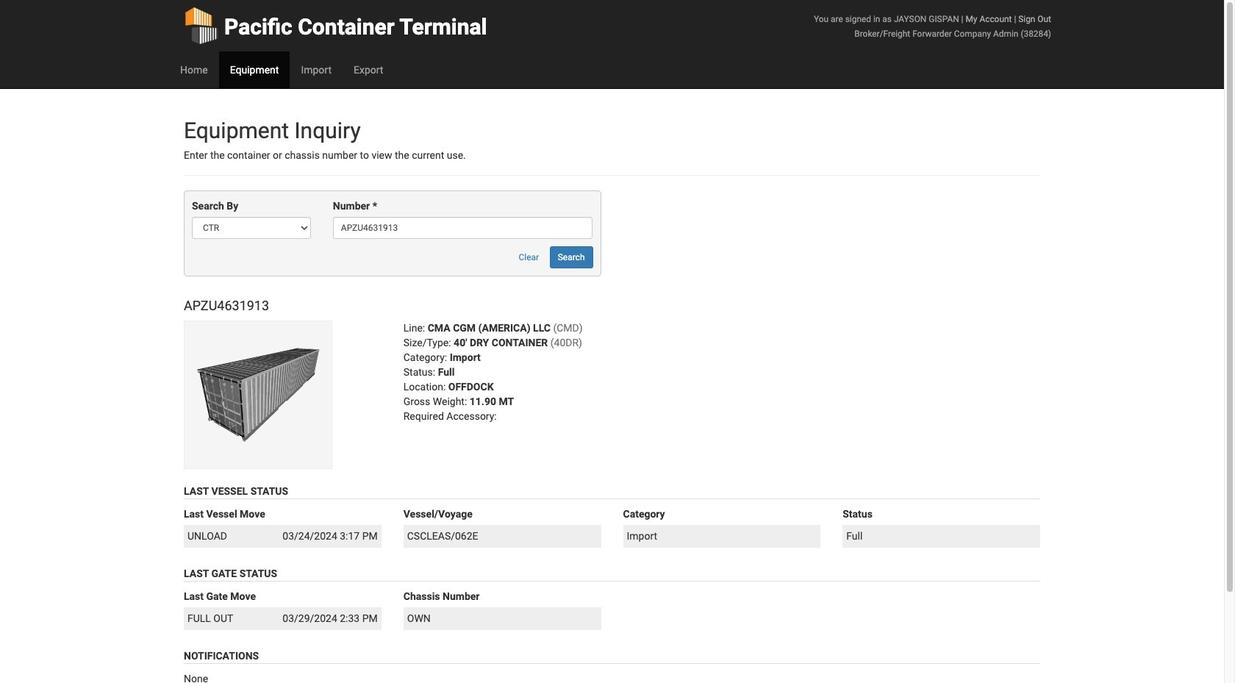 Task type: vqa. For each thing, say whether or not it's contained in the screenshot.
NUMBERS
no



Task type: locate. For each thing, give the bounding box(es) containing it.
40dr image
[[184, 321, 332, 469]]

None text field
[[333, 217, 593, 239]]



